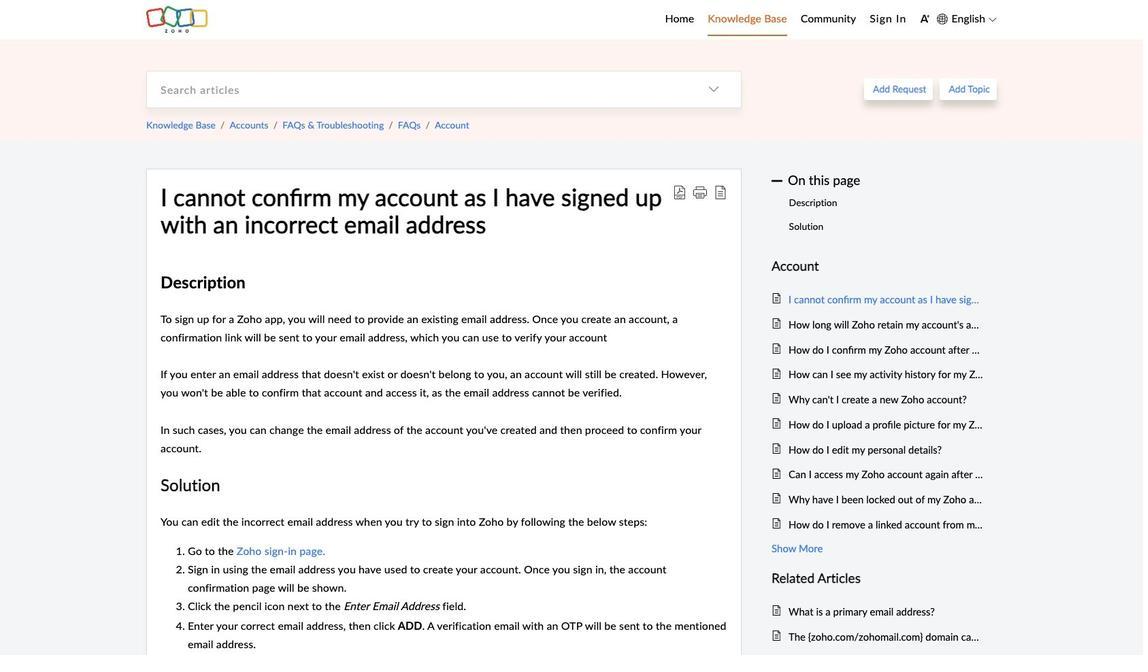 Task type: describe. For each thing, give the bounding box(es) containing it.
2 heading from the top
[[772, 568, 984, 589]]

user preference image
[[921, 14, 931, 24]]

1 heading from the top
[[772, 256, 984, 277]]

user preference element
[[921, 9, 931, 30]]

choose category image
[[709, 84, 720, 95]]



Task type: locate. For each thing, give the bounding box(es) containing it.
Search articles field
[[147, 71, 687, 107]]

0 vertical spatial heading
[[772, 256, 984, 277]]

choose languages element
[[938, 10, 997, 28]]

choose category element
[[687, 71, 741, 107]]

1 vertical spatial heading
[[772, 568, 984, 589]]

download as pdf image
[[673, 186, 687, 199]]

reader view image
[[714, 186, 728, 199]]

heading
[[772, 256, 984, 277], [772, 568, 984, 589]]



Task type: vqa. For each thing, say whether or not it's contained in the screenshot.
the rightmost choose category icon
no



